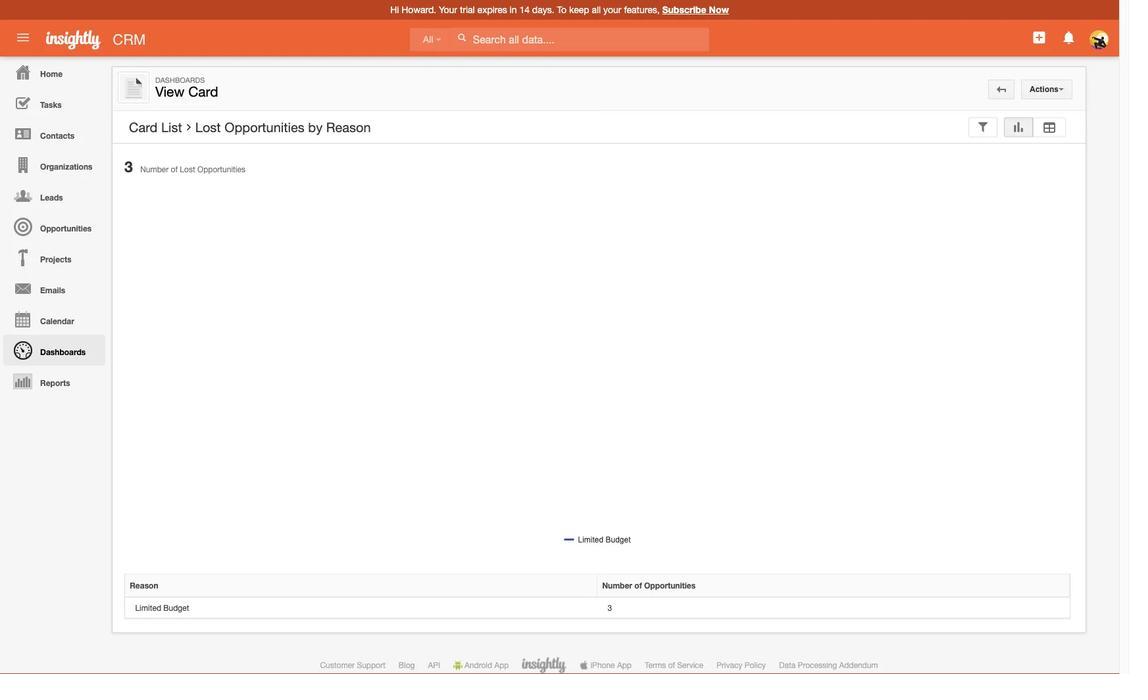 Task type: describe. For each thing, give the bounding box(es) containing it.
number for reason
[[602, 581, 632, 590]]

terms of service link
[[645, 661, 704, 670]]

leads
[[40, 193, 63, 202]]

dashboards for dashboards
[[40, 347, 86, 357]]

customer support
[[320, 661, 385, 670]]

calendar
[[40, 317, 74, 326]]

home link
[[3, 57, 105, 88]]

android
[[465, 661, 492, 670]]

all link
[[410, 28, 450, 52]]

card inside dashboards view card
[[188, 84, 218, 100]]

trial
[[460, 4, 475, 15]]

android app link
[[453, 661, 509, 670]]

dashboards link
[[3, 335, 105, 366]]

service
[[677, 661, 704, 670]]

all
[[423, 34, 433, 45]]

emails link
[[3, 273, 105, 304]]

privacy policy
[[717, 661, 766, 670]]

blog link
[[399, 661, 415, 670]]

expires
[[478, 4, 507, 15]]

notifications image
[[1061, 30, 1077, 45]]

subscribe now link
[[662, 4, 729, 15]]

of for reason
[[635, 581, 642, 590]]

chart image
[[1013, 123, 1025, 132]]

opportunities inside opportunities link
[[40, 224, 92, 233]]

iphone
[[591, 661, 615, 670]]

processing
[[798, 661, 837, 670]]

customer support link
[[320, 661, 385, 670]]

limited
[[135, 603, 161, 613]]

1 vertical spatial reason
[[130, 581, 158, 590]]

terms
[[645, 661, 666, 670]]

emails
[[40, 286, 65, 295]]

to
[[557, 4, 567, 15]]

iphone app link
[[579, 661, 632, 670]]

contacts link
[[3, 118, 105, 149]]

3 inside cell
[[608, 603, 612, 613]]

number of lost opportunities
[[140, 165, 245, 174]]

now
[[709, 4, 729, 15]]

budget
[[163, 603, 189, 613]]

row containing reason
[[125, 575, 1070, 598]]

white image
[[457, 33, 466, 42]]

all
[[592, 4, 601, 15]]

addendum
[[839, 661, 878, 670]]

api link
[[428, 661, 440, 670]]

card list link
[[129, 119, 182, 135]]

privacy
[[717, 661, 743, 670]]

card inside 'link'
[[129, 119, 158, 135]]

opportunities inside row
[[644, 581, 696, 590]]

actions
[[1030, 85, 1059, 94]]

support
[[357, 661, 385, 670]]

in
[[510, 4, 517, 15]]

android app
[[465, 661, 509, 670]]

api
[[428, 661, 440, 670]]

opportunities link
[[3, 211, 105, 242]]

number of opportunities
[[602, 581, 696, 590]]

terms of service
[[645, 661, 704, 670]]

actions button
[[1021, 80, 1073, 99]]

features,
[[624, 4, 660, 15]]

hi
[[390, 4, 399, 15]]



Task type: locate. For each thing, give the bounding box(es) containing it.
data processing addendum
[[779, 661, 878, 670]]

projects
[[40, 255, 71, 264]]

data processing addendum link
[[779, 661, 878, 670]]

3 cell
[[598, 598, 1070, 619]]

lost right list
[[195, 119, 221, 135]]

app
[[495, 661, 509, 670], [617, 661, 632, 670]]

Search all data.... text field
[[450, 28, 709, 51]]

privacy policy link
[[717, 661, 766, 670]]

app right android
[[495, 661, 509, 670]]

1 vertical spatial of
[[635, 581, 642, 590]]

dashboards inside dashboards view card
[[155, 76, 205, 84]]

reason
[[326, 119, 371, 135], [130, 581, 158, 590]]

contacts
[[40, 131, 74, 140]]

tasks
[[40, 100, 62, 109]]

1 horizontal spatial number
[[602, 581, 632, 590]]

row containing limited budget
[[125, 598, 1070, 619]]

card left list
[[129, 119, 158, 135]]

1 vertical spatial dashboards
[[40, 347, 86, 357]]

0 vertical spatial dashboards
[[155, 76, 205, 84]]

policy
[[745, 661, 766, 670]]

reports link
[[3, 366, 105, 397]]

2 vertical spatial of
[[668, 661, 675, 670]]

app right iphone on the bottom right of the page
[[617, 661, 632, 670]]

1 vertical spatial number
[[602, 581, 632, 590]]

app for iphone app
[[617, 661, 632, 670]]

0 horizontal spatial reason
[[130, 581, 158, 590]]

0 horizontal spatial app
[[495, 661, 509, 670]]

1 vertical spatial 3
[[608, 603, 612, 613]]

your
[[603, 4, 622, 15]]

dashboards up reports link
[[40, 347, 86, 357]]

projects link
[[3, 242, 105, 273]]

3 down card list 'link' at the top of the page
[[124, 158, 133, 176]]

lost
[[195, 119, 221, 135], [180, 165, 195, 174]]

view
[[155, 84, 184, 100]]

table image
[[1042, 123, 1058, 132]]

dashboards
[[155, 76, 205, 84], [40, 347, 86, 357]]

hi howard. your trial expires in 14 days. to keep all your features, subscribe now
[[390, 4, 729, 15]]

1 vertical spatial lost
[[180, 165, 195, 174]]

card list
[[129, 119, 182, 135]]

lost down list
[[180, 165, 195, 174]]

blog
[[399, 661, 415, 670]]

of for 3
[[171, 165, 178, 174]]

0 horizontal spatial number
[[140, 165, 169, 174]]

3
[[124, 158, 133, 176], [608, 603, 612, 613]]

1 horizontal spatial dashboards
[[155, 76, 205, 84]]

14
[[519, 4, 530, 15]]

subscribe
[[662, 4, 707, 15]]

organizations
[[40, 162, 92, 171]]

1 horizontal spatial app
[[617, 661, 632, 670]]

dashboards for dashboards view card
[[155, 76, 205, 84]]

iphone app
[[591, 661, 632, 670]]

reason up the limited
[[130, 581, 158, 590]]

0 horizontal spatial of
[[171, 165, 178, 174]]

dashboards inside navigation
[[40, 347, 86, 357]]

reason right 'by'
[[326, 119, 371, 135]]

limited budget cell
[[125, 598, 598, 619]]

1 horizontal spatial 3
[[608, 603, 612, 613]]

limited budget
[[135, 603, 189, 613]]

number for 3
[[140, 165, 169, 174]]

leads link
[[3, 180, 105, 211]]

3 down number of opportunities
[[608, 603, 612, 613]]

row
[[125, 575, 1070, 598], [125, 598, 1070, 619]]

navigation
[[0, 57, 105, 397]]

card image
[[120, 74, 147, 101]]

home
[[40, 69, 63, 78]]

keep
[[569, 4, 589, 15]]

number
[[140, 165, 169, 174], [602, 581, 632, 590]]

app for android app
[[495, 661, 509, 670]]

1 horizontal spatial of
[[635, 581, 642, 590]]

0 horizontal spatial 3
[[124, 158, 133, 176]]

1 vertical spatial card
[[129, 119, 158, 135]]

0 vertical spatial 3
[[124, 158, 133, 176]]

lost opportunities by reason
[[195, 119, 371, 135]]

filter image
[[977, 123, 989, 132]]

2 app from the left
[[617, 661, 632, 670]]

your
[[439, 4, 457, 15]]

0 vertical spatial card
[[188, 84, 218, 100]]

0 vertical spatial reason
[[326, 119, 371, 135]]

tasks link
[[3, 88, 105, 118]]

customer
[[320, 661, 355, 670]]

1 horizontal spatial card
[[188, 84, 218, 100]]

of
[[171, 165, 178, 174], [635, 581, 642, 590], [668, 661, 675, 670]]

back image
[[997, 85, 1006, 94]]

navigation containing home
[[0, 57, 105, 397]]

0 vertical spatial number
[[140, 165, 169, 174]]

1 horizontal spatial reason
[[326, 119, 371, 135]]

card
[[188, 84, 218, 100], [129, 119, 158, 135]]

of inside row
[[635, 581, 642, 590]]

opportunities
[[225, 119, 305, 135], [197, 165, 245, 174], [40, 224, 92, 233], [644, 581, 696, 590]]

2 row from the top
[[125, 598, 1070, 619]]

1 app from the left
[[495, 661, 509, 670]]

0 vertical spatial of
[[171, 165, 178, 174]]

card right view
[[188, 84, 218, 100]]

dashboards view card
[[155, 76, 218, 100]]

days.
[[532, 4, 554, 15]]

1 row from the top
[[125, 575, 1070, 598]]

by
[[308, 119, 323, 135]]

crm
[[113, 31, 146, 48]]

0 horizontal spatial card
[[129, 119, 158, 135]]

number inside row
[[602, 581, 632, 590]]

calendar link
[[3, 304, 105, 335]]

dashboards right card icon
[[155, 76, 205, 84]]

howard.
[[402, 4, 436, 15]]

data
[[779, 661, 796, 670]]

2 horizontal spatial of
[[668, 661, 675, 670]]

reports
[[40, 378, 70, 388]]

0 vertical spatial lost
[[195, 119, 221, 135]]

0 horizontal spatial dashboards
[[40, 347, 86, 357]]

organizations link
[[3, 149, 105, 180]]

list
[[161, 119, 182, 135]]



Task type: vqa. For each thing, say whether or not it's contained in the screenshot.
(501)
no



